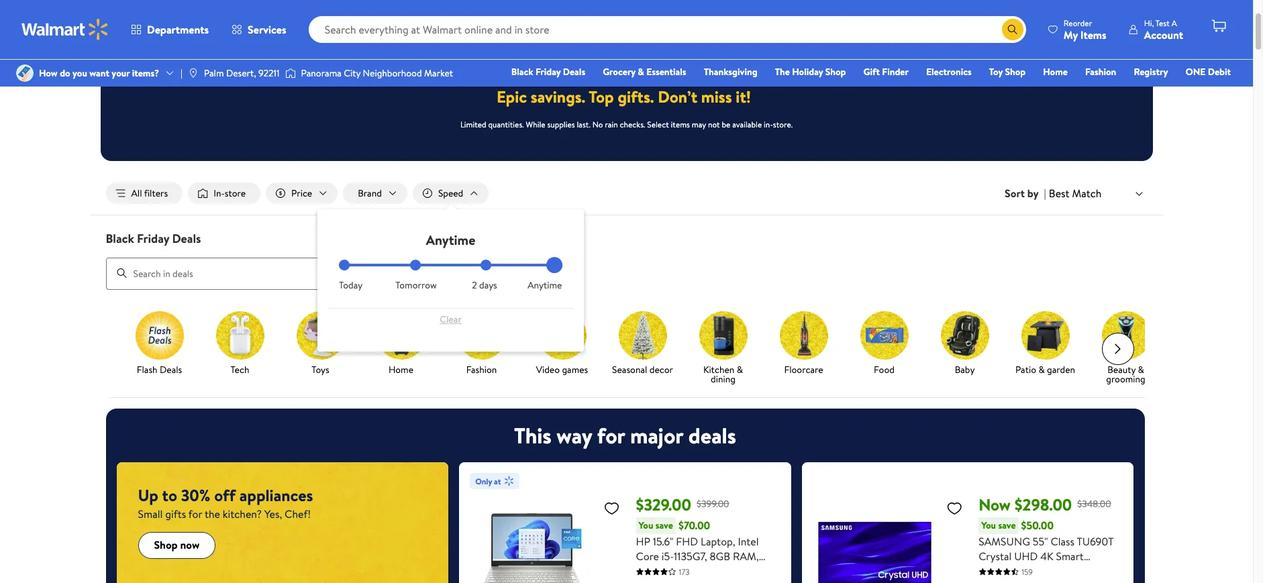 Task type: vqa. For each thing, say whether or not it's contained in the screenshot.
Gift Finder
yes



Task type: locate. For each thing, give the bounding box(es) containing it.
registry link
[[1128, 64, 1175, 79]]

panorama
[[301, 66, 342, 80]]

video
[[536, 363, 560, 376]]

Tomorrow radio
[[410, 260, 421, 271]]

palm
[[204, 66, 224, 80]]

&
[[638, 65, 645, 79], [737, 363, 743, 376], [1039, 363, 1045, 376], [1139, 363, 1145, 376]]

flash deals link
[[125, 311, 194, 377]]

seasonal
[[612, 363, 648, 376]]

30%
[[181, 484, 210, 507]]

1 horizontal spatial black
[[512, 65, 534, 79]]

save for $329.00
[[656, 519, 674, 532]]

you
[[73, 66, 87, 80]]

0 horizontal spatial black friday deals
[[106, 230, 201, 247]]

thanksgiving link
[[698, 64, 764, 79]]

1 save from the left
[[656, 519, 674, 532]]

1 horizontal spatial shop
[[826, 65, 847, 79]]

1 horizontal spatial save
[[999, 519, 1016, 532]]

best
[[1050, 186, 1070, 201]]

 image
[[16, 64, 34, 82]]

no
[[593, 119, 603, 130]]

0 horizontal spatial fashion link
[[447, 311, 517, 377]]

black inside search field
[[106, 230, 134, 247]]

1 horizontal spatial black friday deals
[[512, 65, 586, 79]]

quantities.
[[489, 119, 524, 130]]

& for garden
[[1039, 363, 1045, 376]]

 image
[[285, 66, 296, 80], [188, 68, 199, 79]]

0 vertical spatial black
[[512, 65, 534, 79]]

0 vertical spatial fashion
[[1086, 65, 1117, 79]]

& for essentials
[[638, 65, 645, 79]]

best match
[[1050, 186, 1102, 201]]

deals up savings.
[[563, 65, 586, 79]]

| right by
[[1045, 186, 1047, 201]]

1 horizontal spatial friday
[[536, 65, 561, 79]]

shop kitchen & dining image
[[699, 311, 748, 360]]

reorder my items
[[1064, 17, 1107, 42]]

92211
[[259, 66, 280, 80]]

Black Friday Deals search field
[[90, 230, 1164, 290]]

& right dining
[[737, 363, 743, 376]]

fashion down the shop fashion image
[[466, 363, 497, 376]]

dy2795wm
[[683, 579, 734, 584]]

add to favorites list, samsung 55" class tu690t crystal uhd 4k smart television - un55tu690tfxza (new) image
[[947, 500, 963, 517]]

walmart image
[[21, 19, 109, 40]]

Anytime radio
[[552, 260, 563, 271]]

1135g7,
[[674, 549, 708, 564]]

flash deals
[[137, 363, 182, 376]]

available
[[733, 119, 762, 130]]

173
[[679, 567, 690, 578]]

hi,
[[1145, 17, 1155, 29]]

0 horizontal spatial you
[[639, 519, 654, 532]]

deals down in-store button
[[172, 230, 201, 247]]

kitchen & dining link
[[689, 311, 759, 387]]

1 vertical spatial |
[[1045, 186, 1047, 201]]

flash
[[137, 363, 158, 376]]

& inside grocery & essentials link
[[638, 65, 645, 79]]

1 vertical spatial black friday deals
[[106, 230, 201, 247]]

black inside "link"
[[512, 65, 534, 79]]

in-
[[214, 187, 225, 200]]

brand button
[[343, 183, 408, 204]]

search icon image
[[1008, 24, 1019, 35]]

the holiday shop link
[[769, 64, 853, 79]]

$329.00 group
[[470, 473, 781, 584]]

1 vertical spatial deals
[[172, 230, 201, 247]]

you inside you save $50.00 samsung 55" class tu690t crystal uhd 4k smart television - un55tu690tfxza (new)
[[982, 519, 997, 532]]

2 you from the left
[[982, 519, 997, 532]]

0 horizontal spatial  image
[[188, 68, 199, 79]]

0 vertical spatial deals
[[563, 65, 586, 79]]

shop fashion image
[[458, 311, 506, 360]]

1 vertical spatial anytime
[[528, 279, 562, 292]]

anytime inside how fast do you want your order? option group
[[528, 279, 562, 292]]

 image right 92211
[[285, 66, 296, 80]]

shop right holiday
[[826, 65, 847, 79]]

shop
[[826, 65, 847, 79], [1006, 65, 1026, 79], [154, 538, 178, 553]]

friday down filters
[[137, 230, 169, 247]]

0 vertical spatial anytime
[[426, 231, 476, 249]]

way
[[557, 421, 592, 450]]

1 vertical spatial black
[[106, 230, 134, 247]]

save inside you save $50.00 samsung 55" class tu690t crystal uhd 4k smart television - un55tu690tfxza (new)
[[999, 519, 1016, 532]]

deals inside search field
[[172, 230, 201, 247]]

match
[[1073, 186, 1102, 201]]

deals right flash
[[160, 363, 182, 376]]

un55tu690tfxza
[[1033, 564, 1123, 579]]

& inside kitchen & dining
[[737, 363, 743, 376]]

major
[[631, 421, 684, 450]]

1 vertical spatial for
[[189, 507, 202, 522]]

speed
[[438, 187, 464, 200]]

Today radio
[[339, 260, 350, 271]]

this
[[514, 421, 552, 450]]

1 vertical spatial fashion link
[[447, 311, 517, 377]]

you for now
[[982, 519, 997, 532]]

1 horizontal spatial home link
[[1038, 64, 1074, 79]]

0 horizontal spatial for
[[189, 507, 202, 522]]

0 horizontal spatial friday
[[137, 230, 169, 247]]

games
[[562, 363, 588, 376]]

this way for major deals
[[514, 421, 737, 450]]

1 horizontal spatial |
[[1045, 186, 1047, 201]]

$348.00
[[1078, 498, 1112, 511]]

0 horizontal spatial anytime
[[426, 231, 476, 249]]

friday
[[536, 65, 561, 79], [137, 230, 169, 247]]

0 horizontal spatial shop
[[154, 538, 178, 553]]

gifts
[[165, 507, 186, 522]]

uhd
[[1015, 549, 1039, 564]]

departments
[[147, 22, 209, 37]]

anytime down anytime option
[[528, 279, 562, 292]]

256gb
[[636, 564, 669, 579]]

store
[[225, 187, 246, 200]]

garden
[[1048, 363, 1076, 376]]

video games link
[[528, 311, 597, 377]]

shop home image
[[377, 311, 425, 360]]

account
[[1145, 27, 1184, 42]]

fashion
[[1086, 65, 1117, 79], [466, 363, 497, 376]]

1 horizontal spatial  image
[[285, 66, 296, 80]]

& inside patio & garden link
[[1039, 363, 1045, 376]]

you up hp on the bottom
[[639, 519, 654, 532]]

core
[[636, 549, 659, 564]]

for left the
[[189, 507, 202, 522]]

for right way
[[598, 421, 625, 450]]

$329.00 $399.00
[[636, 493, 730, 516]]

silver,
[[695, 564, 723, 579]]

None range field
[[339, 264, 563, 267]]

0 vertical spatial friday
[[536, 65, 561, 79]]

black up epic
[[512, 65, 534, 79]]

0 vertical spatial fashion link
[[1080, 64, 1123, 79]]

how
[[39, 66, 58, 80]]

limited quantities. while supplies last. no rain checks. select items may not be available in-store.
[[461, 119, 793, 130]]

gift finder link
[[858, 64, 915, 79]]

patio & garden
[[1016, 363, 1076, 376]]

baby
[[955, 363, 975, 376]]

None radio
[[481, 260, 492, 271]]

you down now
[[982, 519, 997, 532]]

fashion down items
[[1086, 65, 1117, 79]]

shop seasonal image
[[619, 311, 667, 360]]

1 horizontal spatial anytime
[[528, 279, 562, 292]]

0 vertical spatial |
[[181, 66, 183, 80]]

toy
[[990, 65, 1003, 79]]

0 horizontal spatial save
[[656, 519, 674, 532]]

0 vertical spatial home
[[1044, 65, 1068, 79]]

floorcare
[[785, 363, 824, 376]]

0 horizontal spatial fashion
[[466, 363, 497, 376]]

1 you from the left
[[639, 519, 654, 532]]

1 vertical spatial fashion
[[466, 363, 497, 376]]

want
[[89, 66, 109, 80]]

1 vertical spatial home link
[[366, 311, 436, 377]]

gift finder
[[864, 65, 909, 79]]

0 horizontal spatial black
[[106, 230, 134, 247]]

1 horizontal spatial fashion link
[[1080, 64, 1123, 79]]

2 save from the left
[[999, 519, 1016, 532]]

0 vertical spatial black friday deals
[[512, 65, 586, 79]]

& inside beauty & grooming
[[1139, 363, 1145, 376]]

home down shop home image
[[389, 363, 414, 376]]

epic
[[497, 85, 527, 108]]

& for grooming
[[1139, 363, 1145, 376]]

save up 15.6"
[[656, 519, 674, 532]]

departments button
[[120, 13, 220, 46]]

 image for palm
[[188, 68, 199, 79]]

fashion link down items
[[1080, 64, 1123, 79]]

& right beauty
[[1139, 363, 1145, 376]]

black up search icon
[[106, 230, 134, 247]]

baby link
[[930, 311, 1000, 377]]

1 vertical spatial home
[[389, 363, 414, 376]]

save up samsung
[[999, 519, 1016, 532]]

flash deals image
[[135, 311, 184, 360]]

walmart+ link
[[1186, 83, 1238, 98]]

grocery & essentials
[[603, 65, 687, 79]]

up
[[138, 484, 158, 507]]

in-store button
[[188, 183, 261, 204]]

do
[[60, 66, 70, 80]]

i5-
[[662, 549, 674, 564]]

home link down my
[[1038, 64, 1074, 79]]

black
[[512, 65, 534, 79], [106, 230, 134, 247]]

save inside you save $70.00 hp 15.6" fhd laptop, intel core i5-1135g7, 8gb ram, 256gb ssd, silver, windows 11 home, 15-dy2795wm
[[656, 519, 674, 532]]

1 vertical spatial friday
[[137, 230, 169, 247]]

friday up savings.
[[536, 65, 561, 79]]

shop left now
[[154, 538, 178, 553]]

you inside you save $70.00 hp 15.6" fhd laptop, intel core i5-1135g7, 8gb ram, 256gb ssd, silver, windows 11 home, 15-dy2795wm
[[639, 519, 654, 532]]

black friday deals up savings.
[[512, 65, 586, 79]]

black friday deals down filters
[[106, 230, 201, 247]]

your
[[112, 66, 130, 80]]

1 horizontal spatial you
[[982, 519, 997, 532]]

fashion link down 2 days
[[447, 311, 517, 377]]

Search search field
[[309, 16, 1027, 43]]

home down my
[[1044, 65, 1068, 79]]

savings.
[[531, 85, 586, 108]]

all filters button
[[106, 183, 183, 204]]

0 horizontal spatial |
[[181, 66, 183, 80]]

& right patio
[[1039, 363, 1045, 376]]

| left palm
[[181, 66, 183, 80]]

for inside up to 30% off appliances small gifts for the kitchen? yes, chef!
[[189, 507, 202, 522]]

 image left palm
[[188, 68, 199, 79]]

how fast do you want your order? option group
[[339, 260, 563, 292]]

toy shop link
[[984, 64, 1032, 79]]

4k
[[1041, 549, 1054, 564]]

television
[[979, 564, 1024, 579]]

shop toys image
[[296, 311, 345, 360]]

patio
[[1016, 363, 1037, 376]]

sort and filter section element
[[90, 172, 1164, 215]]

registry
[[1135, 65, 1169, 79]]

shop right toy
[[1006, 65, 1026, 79]]

beauty & grooming link
[[1092, 311, 1161, 387]]

& right grocery
[[638, 65, 645, 79]]

0 vertical spatial for
[[598, 421, 625, 450]]

next slide for chipmodulewithimages list image
[[1102, 333, 1135, 365]]

shop tech image
[[216, 311, 264, 360]]

finder
[[883, 65, 909, 79]]

1 horizontal spatial home
[[1044, 65, 1068, 79]]

black friday deals inside search field
[[106, 230, 201, 247]]

anytime up how fast do you want your order? option group
[[426, 231, 476, 249]]

home link left clear
[[366, 311, 436, 377]]



Task type: describe. For each thing, give the bounding box(es) containing it.
walmart black friday deals for days image
[[503, 36, 750, 69]]

miss
[[702, 85, 732, 108]]

all filters
[[131, 187, 168, 200]]

shop baby image
[[941, 311, 990, 360]]

tech link
[[205, 311, 275, 377]]

$50.00
[[1022, 519, 1054, 533]]

price button
[[266, 183, 338, 204]]

crystal
[[979, 549, 1012, 564]]

be
[[722, 119, 731, 130]]

holiday
[[793, 65, 824, 79]]

ram,
[[733, 549, 759, 564]]

shop food image
[[861, 311, 909, 360]]

shop beauty & grooming image
[[1102, 311, 1151, 360]]

best match button
[[1047, 185, 1148, 202]]

shop video games image
[[538, 311, 587, 360]]

tomorrow
[[396, 279, 437, 292]]

cart contains 0 items total amount $0.00 image
[[1211, 18, 1228, 34]]

laptop,
[[701, 534, 736, 549]]

1 horizontal spatial fashion
[[1086, 65, 1117, 79]]

search image
[[117, 268, 127, 279]]

you save $70.00 hp 15.6" fhd laptop, intel core i5-1135g7, 8gb ram, 256gb ssd, silver, windows 11 home, 15-dy2795wm
[[636, 519, 777, 584]]

shop floorcare image
[[780, 311, 828, 360]]

add to favorites list, hp 15.6" fhd laptop, intel core i5-1135g7, 8gb ram, 256gb ssd, silver, windows 11 home, 15-dy2795wm image
[[604, 500, 620, 517]]

15-
[[670, 579, 683, 584]]

& for dining
[[737, 363, 743, 376]]

filters
[[144, 187, 168, 200]]

sort by |
[[1005, 186, 1047, 201]]

floorcare link
[[769, 311, 839, 377]]

ssd,
[[671, 564, 693, 579]]

small
[[138, 507, 163, 522]]

supplies
[[548, 119, 575, 130]]

save for now
[[999, 519, 1016, 532]]

0 vertical spatial home link
[[1038, 64, 1074, 79]]

last.
[[577, 119, 591, 130]]

you for $329.00
[[639, 519, 654, 532]]

food link
[[850, 311, 920, 377]]

seasonal decor
[[612, 363, 674, 376]]

now $298.00 $348.00
[[979, 493, 1112, 516]]

-
[[1027, 564, 1031, 579]]

essentials
[[647, 65, 687, 79]]

patio & garden link
[[1011, 311, 1081, 377]]

0 horizontal spatial home
[[389, 363, 414, 376]]

class
[[1051, 534, 1075, 549]]

dining
[[711, 372, 736, 386]]

the
[[775, 65, 790, 79]]

now
[[979, 493, 1011, 516]]

shop now button
[[138, 532, 216, 559]]

hp
[[636, 534, 651, 549]]

2 days
[[472, 279, 497, 292]]

while
[[526, 119, 546, 130]]

the
[[205, 507, 220, 522]]

friday inside search field
[[137, 230, 169, 247]]

intel
[[738, 534, 759, 549]]

shop patio & garden image
[[1022, 311, 1070, 360]]

Walmart Site-Wide search field
[[309, 16, 1027, 43]]

desert,
[[226, 66, 256, 80]]

11
[[770, 564, 777, 579]]

Search in deals search field
[[106, 258, 511, 290]]

| inside sort and filter section element
[[1045, 186, 1047, 201]]

off
[[214, 484, 236, 507]]

at
[[494, 476, 501, 487]]

$399.00
[[697, 498, 730, 511]]

all
[[131, 187, 142, 200]]

today
[[339, 279, 363, 292]]

epic savings. top gifts. don't miss it!
[[497, 85, 751, 108]]

deals inside "link"
[[563, 65, 586, 79]]

top
[[589, 85, 614, 108]]

black friday deals inside "link"
[[512, 65, 586, 79]]

how do you want your items?
[[39, 66, 159, 80]]

2 vertical spatial deals
[[160, 363, 182, 376]]

 image for panorama
[[285, 66, 296, 80]]

items?
[[132, 66, 159, 80]]

black friday deals link
[[505, 64, 592, 79]]

grocery
[[603, 65, 636, 79]]

shop now
[[154, 538, 200, 553]]

not
[[708, 119, 720, 130]]

items
[[671, 119, 690, 130]]

yes,
[[265, 507, 282, 522]]

windows
[[726, 564, 767, 579]]

friday inside "link"
[[536, 65, 561, 79]]

grocery & essentials link
[[597, 64, 693, 79]]

may
[[692, 119, 707, 130]]

$70.00
[[679, 519, 711, 533]]

grooming
[[1107, 372, 1146, 386]]

kitchen
[[704, 363, 735, 376]]

2 horizontal spatial shop
[[1006, 65, 1026, 79]]

sort
[[1005, 186, 1025, 201]]

toys
[[312, 363, 330, 376]]

by
[[1028, 186, 1039, 201]]

limited
[[461, 119, 487, 130]]

1 horizontal spatial for
[[598, 421, 625, 450]]

video games
[[536, 363, 588, 376]]

food
[[874, 363, 895, 376]]

city
[[344, 66, 361, 80]]

price
[[292, 187, 312, 200]]

up to 30% off appliances small gifts for the kitchen? yes, chef!
[[138, 484, 313, 522]]

only at
[[476, 476, 501, 487]]

beauty
[[1108, 363, 1136, 376]]

only
[[476, 476, 492, 487]]

hi, test a account
[[1145, 17, 1184, 42]]

clear button
[[339, 309, 563, 330]]

now
[[180, 538, 200, 553]]

2
[[472, 279, 477, 292]]

shop inside button
[[154, 538, 178, 553]]

(new)
[[979, 579, 1007, 584]]

to
[[162, 484, 177, 507]]

decor
[[650, 363, 674, 376]]

fhd
[[676, 534, 699, 549]]

test
[[1156, 17, 1170, 29]]

neighborhood
[[363, 66, 422, 80]]

a
[[1172, 17, 1178, 29]]

0 horizontal spatial home link
[[366, 311, 436, 377]]

toys link
[[286, 311, 356, 377]]



